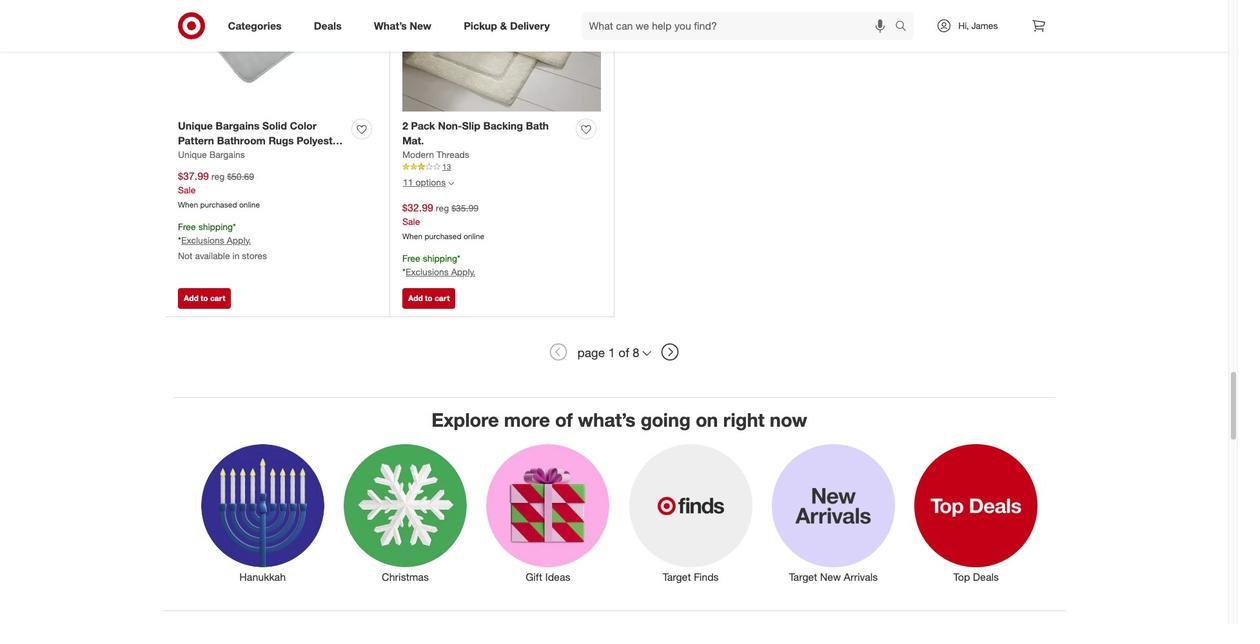 Task type: describe. For each thing, give the bounding box(es) containing it.
13 link
[[403, 161, 601, 173]]

what's
[[374, 19, 407, 32]]

unique for unique bargains solid color pattern bathroom rugs polyester bath mat machine washable gray 80x50cm
[[178, 120, 213, 133]]

apply. for $37.99
[[227, 235, 251, 246]]

pickup & delivery link
[[453, 12, 566, 40]]

$32.99
[[403, 201, 433, 214]]

add for $32.99
[[408, 294, 423, 303]]

deals link
[[303, 12, 358, 40]]

hi, james
[[959, 20, 998, 31]]

What can we help you find? suggestions appear below search field
[[582, 12, 899, 40]]

bathroom
[[217, 134, 266, 147]]

modern threads link
[[403, 148, 469, 161]]

new for what's
[[410, 19, 432, 32]]

mat
[[204, 149, 223, 162]]

add to cart for $32.99
[[408, 294, 450, 303]]

top deals
[[954, 571, 999, 584]]

stores
[[242, 250, 267, 261]]

explore
[[432, 409, 499, 432]]

0 horizontal spatial exclusions apply. button
[[181, 234, 251, 247]]

bargains for unique bargains solid color pattern bathroom rugs polyester bath mat machine washable gray 80x50cm
[[216, 120, 260, 133]]

search
[[890, 20, 921, 33]]

add to cart button for $32.99
[[403, 289, 456, 309]]

add to cart button for $37.99
[[178, 289, 231, 309]]

gift ideas
[[526, 571, 571, 584]]

solid
[[262, 120, 287, 133]]

purchased for $32.99
[[425, 232, 462, 241]]

online for $37.99
[[239, 200, 260, 210]]

top
[[954, 571, 970, 584]]

pattern
[[178, 134, 214, 147]]

mat.
[[403, 134, 424, 147]]

categories link
[[217, 12, 298, 40]]

target finds link
[[620, 442, 762, 585]]

target for target finds
[[663, 571, 691, 584]]

unique bargains solid color pattern bathroom rugs polyester bath mat machine washable gray 80x50cm
[[178, 120, 343, 177]]

going
[[641, 409, 691, 432]]

gray
[[320, 149, 343, 162]]

color
[[290, 120, 317, 133]]

of for 1
[[619, 345, 629, 360]]

gift ideas link
[[477, 442, 620, 585]]

free for $32.99
[[403, 253, 420, 264]]

arrivals
[[844, 571, 878, 584]]

free shipping * * exclusions apply.
[[403, 253, 476, 277]]

target finds
[[663, 571, 719, 584]]

backing
[[483, 120, 523, 133]]

exclusions for $32.99
[[406, 266, 449, 277]]

gift
[[526, 571, 543, 584]]

$37.99 reg $50.69 sale when purchased online
[[178, 170, 260, 210]]

pickup
[[464, 19, 497, 32]]

8
[[633, 345, 640, 360]]

hanukkah link
[[191, 442, 334, 585]]

modern threads
[[403, 149, 469, 160]]

unique bargains link
[[178, 148, 245, 161]]

hanukkah
[[239, 571, 286, 584]]

add for $37.99
[[184, 294, 199, 303]]

polyester
[[297, 134, 342, 147]]

new for target
[[820, 571, 841, 584]]

$37.99
[[178, 170, 209, 183]]

cart for $37.99
[[210, 294, 225, 303]]

page 1 of 8
[[578, 345, 640, 360]]

top deals link
[[905, 442, 1048, 585]]

shipping for $37.99
[[198, 221, 233, 232]]

threads
[[437, 149, 469, 160]]

on
[[696, 409, 718, 432]]

13
[[443, 162, 451, 172]]

bath inside unique bargains solid color pattern bathroom rugs polyester bath mat machine washable gray 80x50cm
[[178, 149, 201, 162]]

non-
[[438, 120, 462, 133]]

1 vertical spatial deals
[[973, 571, 999, 584]]

all colors + 7 more colors image
[[448, 180, 454, 186]]

christmas
[[382, 571, 429, 584]]



Task type: locate. For each thing, give the bounding box(es) containing it.
0 horizontal spatial deals
[[314, 19, 342, 32]]

1 add from the left
[[184, 294, 199, 303]]

exclusions up available
[[181, 235, 224, 246]]

right
[[724, 409, 765, 432]]

sale inside $37.99 reg $50.69 sale when purchased online
[[178, 184, 196, 195]]

1 add to cart button from the left
[[178, 289, 231, 309]]

sale
[[178, 184, 196, 195], [403, 216, 420, 227]]

0 vertical spatial reg
[[211, 171, 225, 182]]

0 horizontal spatial shipping
[[198, 221, 233, 232]]

to for $32.99
[[425, 294, 433, 303]]

1 horizontal spatial bath
[[526, 120, 549, 133]]

$35.99
[[452, 203, 479, 214]]

add to cart button down free shipping * * exclusions apply.
[[403, 289, 456, 309]]

bath right backing
[[526, 120, 549, 133]]

0 horizontal spatial exclusions
[[181, 235, 224, 246]]

reg inside $37.99 reg $50.69 sale when purchased online
[[211, 171, 225, 182]]

0 vertical spatial exclusions apply. button
[[181, 234, 251, 247]]

bath
[[526, 120, 549, 133], [178, 149, 201, 162]]

2 unique from the top
[[178, 149, 207, 160]]

2 add from the left
[[408, 294, 423, 303]]

when inside '$32.99 reg $35.99 sale when purchased online'
[[403, 232, 423, 241]]

exclusions
[[181, 235, 224, 246], [406, 266, 449, 277]]

purchased inside $37.99 reg $50.69 sale when purchased online
[[200, 200, 237, 210]]

1 horizontal spatial exclusions apply. button
[[406, 266, 476, 279]]

1 horizontal spatial add to cart button
[[403, 289, 456, 309]]

0 vertical spatial free
[[178, 221, 196, 232]]

exclusions down '$32.99 reg $35.99 sale when purchased online' at the left
[[406, 266, 449, 277]]

explore more of what's going on right now
[[432, 409, 808, 432]]

rugs
[[269, 134, 294, 147]]

1 vertical spatial reg
[[436, 203, 449, 214]]

1 horizontal spatial reg
[[436, 203, 449, 214]]

online inside $37.99 reg $50.69 sale when purchased online
[[239, 200, 260, 210]]

new
[[410, 19, 432, 32], [820, 571, 841, 584]]

reg left $35.99
[[436, 203, 449, 214]]

purchased down $50.69
[[200, 200, 237, 210]]

2 to from the left
[[425, 294, 433, 303]]

of inside page 1 of 8 dropdown button
[[619, 345, 629, 360]]

bargains up the bathroom
[[216, 120, 260, 133]]

0 horizontal spatial when
[[178, 200, 198, 210]]

when for $32.99
[[403, 232, 423, 241]]

to down available
[[201, 294, 208, 303]]

exclusions apply. button up available
[[181, 234, 251, 247]]

christmas link
[[334, 442, 477, 585]]

all colors + 7 more colors element
[[448, 179, 454, 187]]

1
[[609, 345, 615, 360]]

purchased for $37.99
[[200, 200, 237, 210]]

1 vertical spatial exclusions
[[406, 266, 449, 277]]

0 horizontal spatial new
[[410, 19, 432, 32]]

purchased up free shipping * * exclusions apply.
[[425, 232, 462, 241]]

to
[[201, 294, 208, 303], [425, 294, 433, 303]]

sale down $37.99
[[178, 184, 196, 195]]

reg down the mat in the top left of the page
[[211, 171, 225, 182]]

add to cart button
[[178, 289, 231, 309], [403, 289, 456, 309]]

0 horizontal spatial bath
[[178, 149, 201, 162]]

free inside free shipping * * exclusions apply. not available in stores
[[178, 221, 196, 232]]

add to cart down free shipping * * exclusions apply.
[[408, 294, 450, 303]]

deals right top
[[973, 571, 999, 584]]

finds
[[694, 571, 719, 584]]

when for $37.99
[[178, 200, 198, 210]]

1 horizontal spatial shipping
[[423, 253, 457, 264]]

add to cart for $37.99
[[184, 294, 225, 303]]

bargains down the bathroom
[[209, 149, 245, 160]]

when
[[178, 200, 198, 210], [403, 232, 423, 241]]

free for $37.99
[[178, 221, 196, 232]]

1 vertical spatial when
[[403, 232, 423, 241]]

80x50cm
[[178, 164, 222, 177]]

0 horizontal spatial reg
[[211, 171, 225, 182]]

apply. inside free shipping * * exclusions apply.
[[451, 266, 476, 277]]

1 target from the left
[[663, 571, 691, 584]]

exclusions inside free shipping * * exclusions apply. not available in stores
[[181, 235, 224, 246]]

unique up pattern at top left
[[178, 120, 213, 133]]

new right what's
[[410, 19, 432, 32]]

0 vertical spatial when
[[178, 200, 198, 210]]

0 horizontal spatial add to cart
[[184, 294, 225, 303]]

add to cart
[[184, 294, 225, 303], [408, 294, 450, 303]]

page 1 of 8 button
[[572, 338, 657, 367]]

11
[[403, 177, 413, 188]]

2 add to cart from the left
[[408, 294, 450, 303]]

$50.69
[[227, 171, 254, 182]]

free
[[178, 221, 196, 232], [403, 253, 420, 264]]

&
[[500, 19, 507, 32]]

1 add to cart from the left
[[184, 294, 225, 303]]

0 horizontal spatial of
[[555, 409, 573, 432]]

0 horizontal spatial add
[[184, 294, 199, 303]]

delivery
[[510, 19, 550, 32]]

1 vertical spatial apply.
[[451, 266, 476, 277]]

online for $32.99
[[464, 232, 484, 241]]

1 vertical spatial sale
[[403, 216, 420, 227]]

1 vertical spatial shipping
[[423, 253, 457, 264]]

1 vertical spatial purchased
[[425, 232, 462, 241]]

$32.99 reg $35.99 sale when purchased online
[[403, 201, 484, 241]]

0 horizontal spatial add to cart button
[[178, 289, 231, 309]]

1 horizontal spatial of
[[619, 345, 629, 360]]

1 horizontal spatial new
[[820, 571, 841, 584]]

deals left what's
[[314, 19, 342, 32]]

unique down pattern at top left
[[178, 149, 207, 160]]

11 options button
[[397, 172, 460, 193]]

purchased inside '$32.99 reg $35.99 sale when purchased online'
[[425, 232, 462, 241]]

what's new link
[[363, 12, 448, 40]]

more
[[504, 409, 550, 432]]

0 horizontal spatial purchased
[[200, 200, 237, 210]]

shipping inside free shipping * * exclusions apply. not available in stores
[[198, 221, 233, 232]]

0 vertical spatial shipping
[[198, 221, 233, 232]]

exclusions for $37.99
[[181, 235, 224, 246]]

unique
[[178, 120, 213, 133], [178, 149, 207, 160]]

pickup & delivery
[[464, 19, 550, 32]]

unique for unique bargains
[[178, 149, 207, 160]]

1 horizontal spatial to
[[425, 294, 433, 303]]

2 cart from the left
[[435, 294, 450, 303]]

reg inside '$32.99 reg $35.99 sale when purchased online'
[[436, 203, 449, 214]]

add down free shipping * * exclusions apply.
[[408, 294, 423, 303]]

target for target new arrivals
[[789, 571, 818, 584]]

*
[[233, 221, 236, 232], [178, 235, 181, 246], [457, 253, 461, 264], [403, 266, 406, 277]]

cart down available
[[210, 294, 225, 303]]

0 vertical spatial of
[[619, 345, 629, 360]]

1 horizontal spatial free
[[403, 253, 420, 264]]

reg for $32.99
[[436, 203, 449, 214]]

what's new
[[374, 19, 432, 32]]

shipping for $32.99
[[423, 253, 457, 264]]

apply. down '$32.99 reg $35.99 sale when purchased online' at the left
[[451, 266, 476, 277]]

exclusions inside free shipping * * exclusions apply.
[[406, 266, 449, 277]]

1 horizontal spatial sale
[[403, 216, 420, 227]]

categories
[[228, 19, 282, 32]]

0 vertical spatial unique
[[178, 120, 213, 133]]

online
[[239, 200, 260, 210], [464, 232, 484, 241]]

2 pack non-slip backing bath mat. link
[[403, 119, 571, 148]]

deals
[[314, 19, 342, 32], [973, 571, 999, 584]]

2 target from the left
[[789, 571, 818, 584]]

shipping up available
[[198, 221, 233, 232]]

0 horizontal spatial cart
[[210, 294, 225, 303]]

sale inside '$32.99 reg $35.99 sale when purchased online'
[[403, 216, 420, 227]]

page
[[578, 345, 605, 360]]

0 vertical spatial new
[[410, 19, 432, 32]]

cart for $32.99
[[435, 294, 450, 303]]

0 horizontal spatial to
[[201, 294, 208, 303]]

1 horizontal spatial target
[[789, 571, 818, 584]]

online down $35.99
[[464, 232, 484, 241]]

0 vertical spatial purchased
[[200, 200, 237, 210]]

when down $37.99
[[178, 200, 198, 210]]

apply. inside free shipping * * exclusions apply. not available in stores
[[227, 235, 251, 246]]

to down free shipping * * exclusions apply.
[[425, 294, 433, 303]]

2 pack non-slip backing bath mat.
[[403, 120, 549, 147]]

online down $50.69
[[239, 200, 260, 210]]

bath inside 2 pack non-slip backing bath mat.
[[526, 120, 549, 133]]

target new arrivals
[[789, 571, 878, 584]]

exclusions apply. button down '$32.99 reg $35.99 sale when purchased online' at the left
[[406, 266, 476, 279]]

1 vertical spatial bargains
[[209, 149, 245, 160]]

options
[[416, 177, 446, 188]]

free down '$32.99 reg $35.99 sale when purchased online' at the left
[[403, 253, 420, 264]]

add to cart down available
[[184, 294, 225, 303]]

1 horizontal spatial exclusions
[[406, 266, 449, 277]]

apply. for $32.99
[[451, 266, 476, 277]]

unique bargains
[[178, 149, 245, 160]]

0 horizontal spatial online
[[239, 200, 260, 210]]

2 add to cart button from the left
[[403, 289, 456, 309]]

11 options
[[403, 177, 446, 188]]

0 vertical spatial bath
[[526, 120, 549, 133]]

sale down the '$32.99'
[[403, 216, 420, 227]]

free up the not
[[178, 221, 196, 232]]

of
[[619, 345, 629, 360], [555, 409, 573, 432]]

0 horizontal spatial target
[[663, 571, 691, 584]]

cart
[[210, 294, 225, 303], [435, 294, 450, 303]]

shipping down '$32.99 reg $35.99 sale when purchased online' at the left
[[423, 253, 457, 264]]

unique inside unique bargains solid color pattern bathroom rugs polyester bath mat machine washable gray 80x50cm
[[178, 120, 213, 133]]

unique bargains solid color pattern bathroom rugs polyester bath mat machine washable gray 80x50cm link
[[178, 119, 346, 177]]

0 vertical spatial bargains
[[216, 120, 260, 133]]

add to cart button down available
[[178, 289, 231, 309]]

1 cart from the left
[[210, 294, 225, 303]]

bargains inside unique bargains solid color pattern bathroom rugs polyester bath mat machine washable gray 80x50cm
[[216, 120, 260, 133]]

modern
[[403, 149, 434, 160]]

1 vertical spatial exclusions apply. button
[[406, 266, 476, 279]]

to for $37.99
[[201, 294, 208, 303]]

pack
[[411, 120, 435, 133]]

reg for $37.99
[[211, 171, 225, 182]]

cart down free shipping * * exclusions apply.
[[435, 294, 450, 303]]

1 vertical spatial unique
[[178, 149, 207, 160]]

when inside $37.99 reg $50.69 sale when purchased online
[[178, 200, 198, 210]]

new left arrivals on the right bottom
[[820, 571, 841, 584]]

0 horizontal spatial free
[[178, 221, 196, 232]]

1 horizontal spatial cart
[[435, 294, 450, 303]]

add down the not
[[184, 294, 199, 303]]

apply. up in on the left
[[227, 235, 251, 246]]

1 vertical spatial free
[[403, 253, 420, 264]]

washable
[[270, 149, 317, 162]]

bargains for unique bargains
[[209, 149, 245, 160]]

now
[[770, 409, 808, 432]]

slip
[[462, 120, 481, 133]]

2
[[403, 120, 408, 133]]

free inside free shipping * * exclusions apply.
[[403, 253, 420, 264]]

0 horizontal spatial sale
[[178, 184, 196, 195]]

1 horizontal spatial deals
[[973, 571, 999, 584]]

target
[[663, 571, 691, 584], [789, 571, 818, 584]]

add
[[184, 294, 199, 303], [408, 294, 423, 303]]

1 vertical spatial new
[[820, 571, 841, 584]]

0 vertical spatial online
[[239, 200, 260, 210]]

of right more at the bottom left of page
[[555, 409, 573, 432]]

1 unique from the top
[[178, 120, 213, 133]]

1 horizontal spatial purchased
[[425, 232, 462, 241]]

free shipping * * exclusions apply. not available in stores
[[178, 221, 267, 261]]

2 pack non-slip backing bath mat. image
[[403, 0, 601, 112]]

machine
[[225, 149, 267, 162]]

in
[[233, 250, 240, 261]]

0 vertical spatial exclusions
[[181, 235, 224, 246]]

what's
[[578, 409, 636, 432]]

online inside '$32.99 reg $35.99 sale when purchased online'
[[464, 232, 484, 241]]

1 horizontal spatial apply.
[[451, 266, 476, 277]]

james
[[972, 20, 998, 31]]

1 horizontal spatial add
[[408, 294, 423, 303]]

0 vertical spatial apply.
[[227, 235, 251, 246]]

1 to from the left
[[201, 294, 208, 303]]

0 vertical spatial sale
[[178, 184, 196, 195]]

0 horizontal spatial apply.
[[227, 235, 251, 246]]

1 vertical spatial bath
[[178, 149, 201, 162]]

sale for $37.99
[[178, 184, 196, 195]]

of right 1
[[619, 345, 629, 360]]

hi,
[[959, 20, 969, 31]]

purchased
[[200, 200, 237, 210], [425, 232, 462, 241]]

target left arrivals on the right bottom
[[789, 571, 818, 584]]

1 vertical spatial of
[[555, 409, 573, 432]]

of for more
[[555, 409, 573, 432]]

1 horizontal spatial when
[[403, 232, 423, 241]]

bath down pattern at top left
[[178, 149, 201, 162]]

when down the '$32.99'
[[403, 232, 423, 241]]

1 vertical spatial online
[[464, 232, 484, 241]]

available
[[195, 250, 230, 261]]

sale for $32.99
[[403, 216, 420, 227]]

bargains
[[216, 120, 260, 133], [209, 149, 245, 160]]

shipping inside free shipping * * exclusions apply.
[[423, 253, 457, 264]]

1 horizontal spatial online
[[464, 232, 484, 241]]

target new arrivals link
[[762, 442, 905, 585]]

apply.
[[227, 235, 251, 246], [451, 266, 476, 277]]

not
[[178, 250, 193, 261]]

search button
[[890, 12, 921, 43]]

1 horizontal spatial add to cart
[[408, 294, 450, 303]]

0 vertical spatial deals
[[314, 19, 342, 32]]

target left finds
[[663, 571, 691, 584]]

unique bargains solid color pattern bathroom rugs polyester bath mat machine washable gray 80x50cm image
[[178, 0, 377, 112], [178, 0, 377, 112]]

ideas
[[545, 571, 571, 584]]



Task type: vqa. For each thing, say whether or not it's contained in the screenshot.
the Pickup in the pickup button
no



